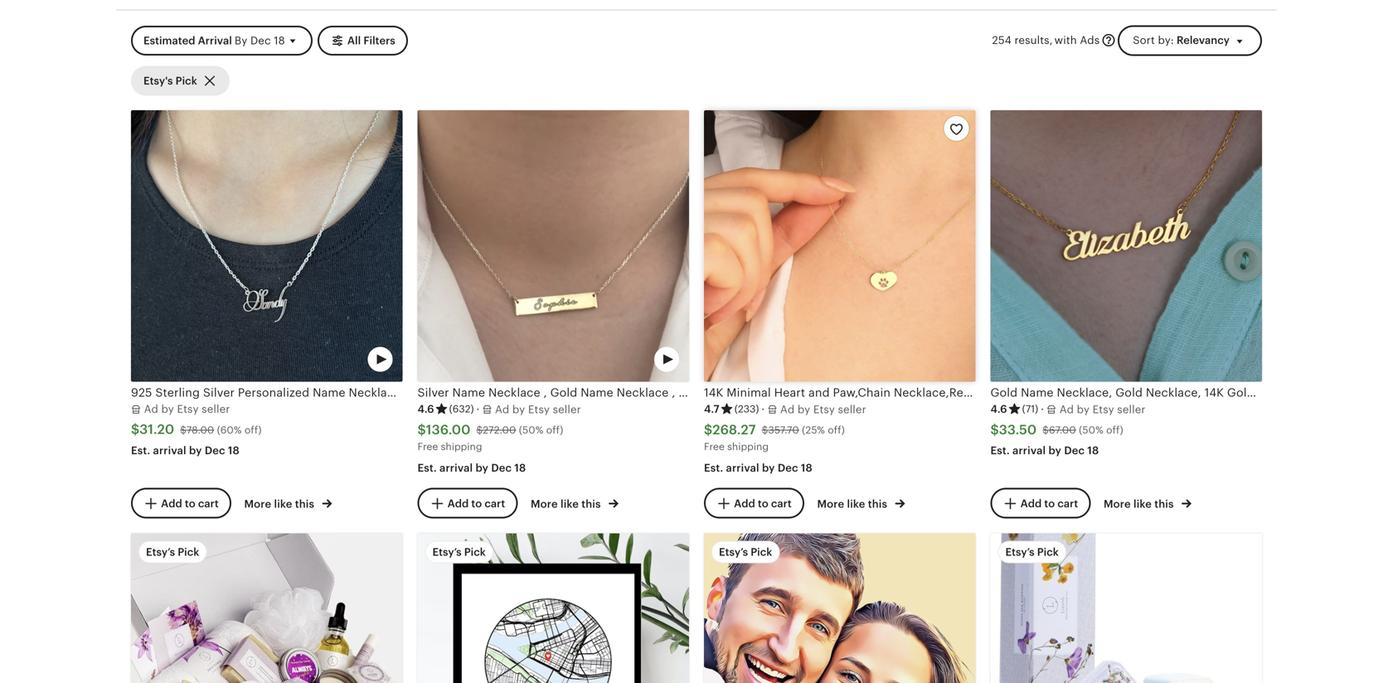 Task type: vqa. For each thing, say whether or not it's contained in the screenshot.
5th 5.0 from the bottom
no



Task type: describe. For each thing, give the bounding box(es) containing it.
(632)
[[449, 404, 474, 415]]

to for 268.27
[[758, 498, 769, 510]]

18 down $ 33.50 $ 67.00 (50% off)
[[1088, 445, 1099, 457]]

free for 136.00
[[418, 441, 438, 452]]

more like this link for 33.50
[[1104, 495, 1192, 512]]

dec down (60%
[[205, 444, 225, 457]]

with ads
[[1055, 34, 1100, 46]]

(60%
[[217, 425, 242, 436]]

$ left 67.00
[[991, 423, 999, 437]]

(25%
[[802, 425, 825, 436]]

custom friend gift box, personalized friend gifts, personal message, custom personalize, custom gift, personalized gift, gift box for friend image
[[131, 534, 403, 683]]

254
[[992, 34, 1012, 46]]

$ inside $ 33.50 $ 67.00 (50% off)
[[1043, 425, 1049, 436]]

add to cart for 136.00
[[448, 498, 505, 510]]

arrival down 33.50
[[1013, 445, 1046, 457]]

etsy's pick for 1st etsy's pick link from the left
[[146, 546, 199, 559]]

etsy's pick for fourth etsy's pick link from left
[[1006, 546, 1059, 559]]

$ 31.20 $ 78.00 (60% off)
[[131, 422, 262, 437]]

this for 31.20
[[295, 498, 314, 511]]

272.00
[[483, 425, 516, 436]]

(71)
[[1022, 404, 1039, 415]]

like for 268.27
[[847, 498, 866, 511]]

like for 33.50
[[1134, 498, 1152, 511]]

with
[[1055, 34, 1077, 46]]

results,
[[1015, 34, 1053, 46]]

4.6 for 33.50
[[991, 403, 1008, 416]]

14k minimal heart and paw,chain necklace,real gold jewelry paw,gift for her, dog lover gift,cat lover gift, birthday gift,gold paw necklace image
[[704, 110, 976, 382]]

etsy's pick link
[[131, 66, 230, 96]]

cart for 33.50
[[1058, 498, 1079, 510]]

est. down 136.00 at the left of the page
[[418, 462, 437, 474]]

136.00
[[426, 423, 471, 437]]

by
[[235, 34, 248, 47]]

by down $ 33.50 $ 67.00 (50% off)
[[1049, 445, 1062, 457]]

product video element for 925 sterling silver personalized name necklace personalized gifts, custom name bridesmaid gift tiny name necklace solid silver 'image' in the left of the page
[[131, 110, 403, 382]]

silver name necklace , gold name necklace , name necklace gold , name jewelry silver , personalized name necklace , custom name necklace image
[[418, 110, 689, 382]]

all filters button
[[318, 26, 408, 56]]

more like this for 136.00
[[531, 498, 604, 511]]

etsy's pick for 3rd etsy's pick link from right
[[433, 546, 486, 559]]

pick for "custom friend gift box, personalized friend gifts, personal message, custom personalize, custom gift, personalized gift, gift box for friend" image
[[178, 546, 199, 559]]

add to cart for 268.27
[[734, 498, 792, 510]]

this for 268.27
[[868, 498, 888, 511]]

· for 136.00
[[477, 403, 480, 416]]

est. down the 268.27
[[704, 462, 724, 474]]

estimated
[[144, 34, 195, 47]]

more like this link for 268.27
[[817, 495, 905, 512]]

3 · from the left
[[1041, 403, 1044, 416]]

this for 33.50
[[1155, 498, 1174, 511]]

shipping for 136.00
[[441, 441, 482, 452]]

$ left 78.00
[[131, 422, 140, 437]]

add to cart button for 136.00
[[418, 488, 518, 519]]

4.7
[[704, 403, 720, 416]]

dec right by
[[250, 34, 271, 47]]

etsy's for shower bombs, shower fizzes bomb-set of  shower fizzy bombs, mothers day gift, bath fizzy, spa gift, mom gift set, gift set, spa set "image"
[[1006, 546, 1035, 559]]

shipping for 268.27
[[727, 441, 769, 452]]

more like this for 268.27
[[817, 498, 890, 511]]

add for 136.00
[[448, 498, 469, 510]]

gold name necklace, gold necklace, 14k gold name necklace, personalized name necklace, name necklace, personalized jewelry, christmas gifts image
[[991, 110, 1262, 382]]

etsy's for "custom friend gift box, personalized friend gifts, personal message, custom personalize, custom gift, personalized gift, gift box for friend" image
[[146, 546, 175, 559]]

more for 136.00
[[531, 498, 558, 511]]

add to cart for 31.20
[[161, 498, 219, 510]]

18 down (25% at the bottom
[[801, 462, 813, 474]]

est. arrival by dec 18 down $ 31.20 $ 78.00 (60% off)
[[131, 444, 240, 457]]

dec down 67.00
[[1065, 445, 1085, 457]]

estimated arrival by dec 18
[[144, 34, 285, 47]]

more like this link for 136.00
[[531, 495, 619, 512]]

product video element for silver name necklace , gold name necklace , name necklace gold , name jewelry silver , personalized name necklace , custom name necklace image
[[418, 110, 689, 382]]

dec down $ 268.27 $ 357.70 (25% off) free shipping
[[778, 462, 799, 474]]

shower bombs, shower fizzes bomb-set of  shower fizzy bombs, mothers day gift, bath fizzy, spa gift, mom gift set, gift set, spa set image
[[991, 534, 1262, 683]]

add to cart button for 33.50
[[991, 488, 1091, 519]]

$ right the 268.27
[[762, 425, 768, 436]]

off) for 31.20
[[245, 425, 262, 436]]

33.50
[[999, 423, 1037, 437]]

$ down 4.7
[[704, 423, 713, 437]]

add to cart button for 268.27
[[704, 488, 804, 519]]

etsy's pick
[[144, 75, 197, 87]]

(50% for 136.00
[[519, 425, 544, 436]]

cart for 31.20
[[198, 498, 219, 510]]

filters
[[364, 34, 395, 47]]

add for 268.27
[[734, 498, 755, 510]]

all
[[347, 34, 361, 47]]

product video element for shower bombs, shower fizzes bomb-set of  shower fizzy bombs, mothers day gift, bath fizzy, spa gift, mom gift set, gift set, spa set "image"
[[991, 534, 1262, 683]]

18 right by
[[274, 34, 285, 47]]

357.70
[[768, 425, 799, 436]]



Task type: locate. For each thing, give the bounding box(es) containing it.
more for 268.27
[[817, 498, 845, 511]]

$ 136.00 $ 272.00 (50% off) free shipping
[[418, 423, 564, 452]]

(50% for 33.50
[[1079, 425, 1104, 436]]

1 horizontal spatial ·
[[762, 403, 765, 416]]

to for 31.20
[[185, 498, 196, 510]]

(50% right 272.00
[[519, 425, 544, 436]]

cart down $ 268.27 $ 357.70 (25% off) free shipping
[[771, 498, 792, 510]]

2 this from the left
[[582, 498, 601, 511]]

18 down (60%
[[228, 444, 240, 457]]

2 more from the left
[[531, 498, 558, 511]]

sort by: relevancy
[[1133, 34, 1230, 46]]

3 more like this from the left
[[817, 498, 890, 511]]

0 horizontal spatial shipping
[[441, 441, 482, 452]]

2 shipping from the left
[[727, 441, 769, 452]]

3 cart from the left
[[771, 498, 792, 510]]

1 etsy's from the left
[[146, 546, 175, 559]]

to for 33.50
[[1045, 498, 1055, 510]]

18
[[274, 34, 285, 47], [228, 444, 240, 457], [1088, 445, 1099, 457], [515, 462, 526, 474], [801, 462, 813, 474]]

off) right (25% at the bottom
[[828, 425, 845, 436]]

1 (50% from the left
[[519, 425, 544, 436]]

(233)
[[735, 404, 759, 415]]

more like this for 31.20
[[244, 498, 317, 511]]

1 horizontal spatial 4.6
[[991, 403, 1008, 416]]

shipping down the 268.27
[[727, 441, 769, 452]]

1 add to cart from the left
[[161, 498, 219, 510]]

arrival down "31.20"
[[153, 444, 186, 457]]

2 etsy's pick from the left
[[433, 546, 486, 559]]

to down $ 33.50 $ 67.00 (50% off)
[[1045, 498, 1055, 510]]

· right (233)
[[762, 403, 765, 416]]

shipping down 136.00 at the left of the page
[[441, 441, 482, 452]]

more for 33.50
[[1104, 498, 1131, 511]]

4 more like this link from the left
[[1104, 495, 1192, 512]]

(50% right 67.00
[[1079, 425, 1104, 436]]

1 4.6 from the left
[[418, 403, 434, 416]]

off) inside $ 31.20 $ 78.00 (60% off)
[[245, 425, 262, 436]]

off) inside $ 33.50 $ 67.00 (50% off)
[[1107, 425, 1124, 436]]

3 etsy's pick link from the left
[[704, 534, 976, 683]]

dec down $ 136.00 $ 272.00 (50% off) free shipping
[[491, 462, 512, 474]]

etsy's pick
[[146, 546, 199, 559], [433, 546, 486, 559], [719, 546, 773, 559], [1006, 546, 1059, 559]]

off) inside $ 136.00 $ 272.00 (50% off) free shipping
[[546, 425, 564, 436]]

67.00
[[1049, 425, 1076, 436]]

cart down 78.00
[[198, 498, 219, 510]]

add for 33.50
[[1021, 498, 1042, 510]]

$ 268.27 $ 357.70 (25% off) free shipping
[[704, 423, 845, 452]]

2 etsy's from the left
[[433, 546, 462, 559]]

4 like from the left
[[1134, 498, 1152, 511]]

2 cart from the left
[[485, 498, 505, 510]]

to down $ 31.20 $ 78.00 (60% off)
[[185, 498, 196, 510]]

4.6 for 136.00
[[418, 403, 434, 416]]

off) for 136.00
[[546, 425, 564, 436]]

free down the 268.27
[[704, 441, 725, 452]]

4.6 up 136.00 at the left of the page
[[418, 403, 434, 416]]

$ left 272.00
[[418, 423, 426, 437]]

product video element for where we met map /where it all began /couple map/ gift for her/ gift for him/personalized map/ custom map/anniversary gift/ digital download image
[[418, 534, 689, 683]]

shipping inside $ 136.00 $ 272.00 (50% off) free shipping
[[441, 441, 482, 452]]

pick
[[176, 75, 197, 87], [178, 546, 199, 559], [464, 546, 486, 559], [751, 546, 773, 559], [1037, 546, 1059, 559]]

est. arrival by dec 18
[[131, 444, 240, 457], [991, 445, 1099, 457], [418, 462, 526, 474], [704, 462, 813, 474]]

by down $ 31.20 $ 78.00 (60% off)
[[189, 444, 202, 457]]

2 4.6 from the left
[[991, 403, 1008, 416]]

0 horizontal spatial ·
[[477, 403, 480, 416]]

add down "31.20"
[[161, 498, 182, 510]]

2 more like this link from the left
[[531, 495, 619, 512]]

est.
[[131, 444, 150, 457], [991, 445, 1010, 457], [418, 462, 437, 474], [704, 462, 724, 474]]

4 add to cart button from the left
[[991, 488, 1091, 519]]

$ right "31.20"
[[180, 425, 186, 436]]

1 this from the left
[[295, 498, 314, 511]]

$ right 136.00 at the left of the page
[[477, 425, 483, 436]]

2 add from the left
[[448, 498, 469, 510]]

add to cart button
[[131, 488, 231, 519], [418, 488, 518, 519], [704, 488, 804, 519], [991, 488, 1091, 519]]

dec
[[250, 34, 271, 47], [205, 444, 225, 457], [1065, 445, 1085, 457], [491, 462, 512, 474], [778, 462, 799, 474]]

add to cart down $ 136.00 $ 272.00 (50% off) free shipping
[[448, 498, 505, 510]]

pick for shower bombs, shower fizzes bomb-set of  shower fizzy bombs, mothers day gift, bath fizzy, spa gift, mom gift set, gift set, spa set "image"
[[1037, 546, 1059, 559]]

4 more like this from the left
[[1104, 498, 1177, 511]]

$ 33.50 $ 67.00 (50% off)
[[991, 423, 1124, 437]]

1 more from the left
[[244, 498, 271, 511]]

· right '(71)'
[[1041, 403, 1044, 416]]

off) right 67.00
[[1107, 425, 1124, 436]]

1 like from the left
[[274, 498, 292, 511]]

(50% inside $ 33.50 $ 67.00 (50% off)
[[1079, 425, 1104, 436]]

2 horizontal spatial ·
[[1041, 403, 1044, 416]]

cart for 136.00
[[485, 498, 505, 510]]

3 etsy's from the left
[[719, 546, 748, 559]]

·
[[477, 403, 480, 416], [762, 403, 765, 416], [1041, 403, 1044, 416]]

$
[[131, 422, 140, 437], [418, 423, 426, 437], [704, 423, 713, 437], [991, 423, 999, 437], [180, 425, 186, 436], [477, 425, 483, 436], [762, 425, 768, 436], [1043, 425, 1049, 436]]

0 horizontal spatial free
[[418, 441, 438, 452]]

4 to from the left
[[1045, 498, 1055, 510]]

est. arrival by dec 18 down $ 268.27 $ 357.70 (25% off) free shipping
[[704, 462, 813, 474]]

more like this
[[244, 498, 317, 511], [531, 498, 604, 511], [817, 498, 890, 511], [1104, 498, 1177, 511]]

free
[[418, 441, 438, 452], [704, 441, 725, 452]]

268.27
[[713, 423, 756, 437]]

78.00
[[186, 425, 214, 436]]

etsy's pick link
[[131, 534, 403, 683], [418, 534, 689, 683], [704, 534, 976, 683], [991, 534, 1262, 683]]

1 horizontal spatial free
[[704, 441, 725, 452]]

add
[[161, 498, 182, 510], [448, 498, 469, 510], [734, 498, 755, 510], [1021, 498, 1042, 510]]

3 more from the left
[[817, 498, 845, 511]]

off) right (60%
[[245, 425, 262, 436]]

254 results,
[[992, 34, 1053, 46]]

ads
[[1080, 34, 1100, 46]]

add to cart button down $ 136.00 $ 272.00 (50% off) free shipping
[[418, 488, 518, 519]]

by:
[[1158, 34, 1174, 46]]

to down $ 136.00 $ 272.00 (50% off) free shipping
[[471, 498, 482, 510]]

· for 268.27
[[762, 403, 765, 416]]

free down 136.00 at the left of the page
[[418, 441, 438, 452]]

1 · from the left
[[477, 403, 480, 416]]

18 down $ 136.00 $ 272.00 (50% off) free shipping
[[515, 462, 526, 474]]

sort
[[1133, 34, 1155, 46]]

arrival down the 268.27
[[726, 462, 760, 474]]

4 more from the left
[[1104, 498, 1131, 511]]

est. down 33.50
[[991, 445, 1010, 457]]

more for 31.20
[[244, 498, 271, 511]]

like for 31.20
[[274, 498, 292, 511]]

to for 136.00
[[471, 498, 482, 510]]

arrival
[[153, 444, 186, 457], [1013, 445, 1046, 457], [440, 462, 473, 474], [726, 462, 760, 474]]

2 like from the left
[[561, 498, 579, 511]]

all filters
[[347, 34, 395, 47]]

31.20
[[140, 422, 174, 437]]

like for 136.00
[[561, 498, 579, 511]]

pick for where we met map /where it all began /couple map/ gift for her/ gift for him/personalized map/ custom map/anniversary gift/ digital download image
[[464, 546, 486, 559]]

3 to from the left
[[758, 498, 769, 510]]

3 this from the left
[[868, 498, 888, 511]]

1 more like this from the left
[[244, 498, 317, 511]]

cart for 268.27
[[771, 498, 792, 510]]

2 more like this from the left
[[531, 498, 604, 511]]

1 cart from the left
[[198, 498, 219, 510]]

more like this link
[[244, 495, 332, 512], [531, 495, 619, 512], [817, 495, 905, 512], [1104, 495, 1192, 512]]

off)
[[245, 425, 262, 436], [546, 425, 564, 436], [828, 425, 845, 436], [1107, 425, 1124, 436]]

arrival down 136.00 at the left of the page
[[440, 462, 473, 474]]

0 horizontal spatial (50%
[[519, 425, 544, 436]]

0 horizontal spatial 4.6
[[418, 403, 434, 416]]

free for 268.27
[[704, 441, 725, 452]]

1 horizontal spatial (50%
[[1079, 425, 1104, 436]]

1 etsy's pick link from the left
[[131, 534, 403, 683]]

add down $ 136.00 $ 272.00 (50% off) free shipping
[[448, 498, 469, 510]]

this for 136.00
[[582, 498, 601, 511]]

add to cart down $ 268.27 $ 357.70 (25% off) free shipping
[[734, 498, 792, 510]]

2 free from the left
[[704, 441, 725, 452]]

more
[[244, 498, 271, 511], [531, 498, 558, 511], [817, 498, 845, 511], [1104, 498, 1131, 511]]

2 · from the left
[[762, 403, 765, 416]]

(50%
[[519, 425, 544, 436], [1079, 425, 1104, 436]]

$ inside $ 31.20 $ 78.00 (60% off)
[[180, 425, 186, 436]]

1 add to cart button from the left
[[131, 488, 231, 519]]

add down $ 268.27 $ 357.70 (25% off) free shipping
[[734, 498, 755, 510]]

like
[[274, 498, 292, 511], [561, 498, 579, 511], [847, 498, 866, 511], [1134, 498, 1152, 511]]

add down 33.50
[[1021, 498, 1042, 510]]

$ right 33.50
[[1043, 425, 1049, 436]]

3 etsy's pick from the left
[[719, 546, 773, 559]]

2 etsy's pick link from the left
[[418, 534, 689, 683]]

off) for 33.50
[[1107, 425, 1124, 436]]

more like this for 33.50
[[1104, 498, 1177, 511]]

by
[[189, 444, 202, 457], [1049, 445, 1062, 457], [476, 462, 489, 474], [762, 462, 775, 474]]

product video element
[[131, 110, 403, 382], [418, 110, 689, 382], [131, 534, 403, 683], [418, 534, 689, 683], [991, 534, 1262, 683]]

3 more like this link from the left
[[817, 495, 905, 512]]

1 more like this link from the left
[[244, 495, 332, 512]]

4 this from the left
[[1155, 498, 1174, 511]]

this
[[295, 498, 314, 511], [582, 498, 601, 511], [868, 498, 888, 511], [1155, 498, 1174, 511]]

4 etsy's pick from the left
[[1006, 546, 1059, 559]]

shipping
[[441, 441, 482, 452], [727, 441, 769, 452]]

1 free from the left
[[418, 441, 438, 452]]

to down $ 268.27 $ 357.70 (25% off) free shipping
[[758, 498, 769, 510]]

shipping inside $ 268.27 $ 357.70 (25% off) free shipping
[[727, 441, 769, 452]]

2 add to cart from the left
[[448, 498, 505, 510]]

4 cart from the left
[[1058, 498, 1079, 510]]

custom portrait couple portrait cartoon portrait engagement gift custom couple portrait couple drawing personalized portrait digital image
[[704, 534, 976, 683]]

off) inside $ 268.27 $ 357.70 (25% off) free shipping
[[828, 425, 845, 436]]

2 to from the left
[[471, 498, 482, 510]]

add to cart button down $ 268.27 $ 357.70 (25% off) free shipping
[[704, 488, 804, 519]]

4.6
[[418, 403, 434, 416], [991, 403, 1008, 416]]

1 etsy's pick from the left
[[146, 546, 199, 559]]

3 add from the left
[[734, 498, 755, 510]]

add to cart
[[161, 498, 219, 510], [448, 498, 505, 510], [734, 498, 792, 510], [1021, 498, 1079, 510]]

1 horizontal spatial shipping
[[727, 441, 769, 452]]

3 add to cart button from the left
[[704, 488, 804, 519]]

relevancy
[[1177, 34, 1230, 46]]

· right (632)
[[477, 403, 480, 416]]

4.6 up 33.50
[[991, 403, 1008, 416]]

cart down $ 136.00 $ 272.00 (50% off) free shipping
[[485, 498, 505, 510]]

free inside $ 136.00 $ 272.00 (50% off) free shipping
[[418, 441, 438, 452]]

4 add to cart from the left
[[1021, 498, 1079, 510]]

by down $ 136.00 $ 272.00 (50% off) free shipping
[[476, 462, 489, 474]]

3 add to cart from the left
[[734, 498, 792, 510]]

add for 31.20
[[161, 498, 182, 510]]

arrival
[[198, 34, 232, 47]]

off) for 268.27
[[828, 425, 845, 436]]

925 sterling silver personalized name necklace personalized gifts, custom name bridesmaid gift tiny name necklace solid silver image
[[131, 110, 403, 382]]

add to cart button for 31.20
[[131, 488, 231, 519]]

etsy's for where we met map /where it all began /couple map/ gift for her/ gift for him/personalized map/ custom map/anniversary gift/ digital download image
[[433, 546, 462, 559]]

cart down 67.00
[[1058, 498, 1079, 510]]

1 add from the left
[[161, 498, 182, 510]]

4 etsy's from the left
[[1006, 546, 1035, 559]]

free inside $ 268.27 $ 357.70 (25% off) free shipping
[[704, 441, 725, 452]]

etsy's
[[144, 75, 173, 87]]

off) right 272.00
[[546, 425, 564, 436]]

where we met map /where it all began /couple map/ gift for her/ gift for him/personalized map/ custom map/anniversary gift/ digital download image
[[418, 534, 689, 683]]

cart
[[198, 498, 219, 510], [485, 498, 505, 510], [771, 498, 792, 510], [1058, 498, 1079, 510]]

est. down "31.20"
[[131, 444, 150, 457]]

4 etsy's pick link from the left
[[991, 534, 1262, 683]]

3 like from the left
[[847, 498, 866, 511]]

add to cart for 33.50
[[1021, 498, 1079, 510]]

add to cart button down $ 31.20 $ 78.00 (60% off)
[[131, 488, 231, 519]]

2 add to cart button from the left
[[418, 488, 518, 519]]

by down $ 268.27 $ 357.70 (25% off) free shipping
[[762, 462, 775, 474]]

1 shipping from the left
[[441, 441, 482, 452]]

(50% inside $ 136.00 $ 272.00 (50% off) free shipping
[[519, 425, 544, 436]]

etsy's
[[146, 546, 175, 559], [433, 546, 462, 559], [719, 546, 748, 559], [1006, 546, 1035, 559]]

add to cart down $ 33.50 $ 67.00 (50% off)
[[1021, 498, 1079, 510]]

2 (50% from the left
[[1079, 425, 1104, 436]]

add to cart button down $ 33.50 $ 67.00 (50% off)
[[991, 488, 1091, 519]]

more like this link for 31.20
[[244, 495, 332, 512]]

est. arrival by dec 18 down $ 136.00 $ 272.00 (50% off) free shipping
[[418, 462, 526, 474]]

add to cart down $ 31.20 $ 78.00 (60% off)
[[161, 498, 219, 510]]

to
[[185, 498, 196, 510], [471, 498, 482, 510], [758, 498, 769, 510], [1045, 498, 1055, 510]]

est. arrival by dec 18 down $ 33.50 $ 67.00 (50% off)
[[991, 445, 1099, 457]]

4 add from the left
[[1021, 498, 1042, 510]]

product video element for "custom friend gift box, personalized friend gifts, personal message, custom personalize, custom gift, personalized gift, gift box for friend" image
[[131, 534, 403, 683]]

1 to from the left
[[185, 498, 196, 510]]



